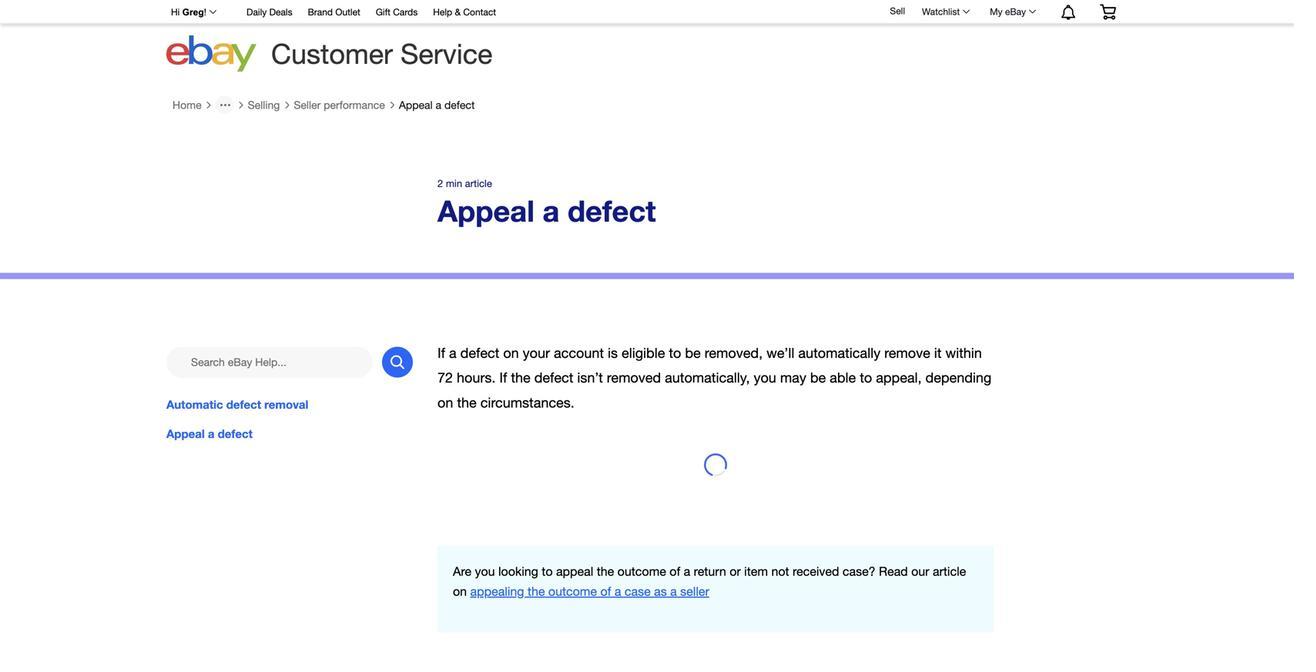 Task type: locate. For each thing, give the bounding box(es) containing it.
1 vertical spatial to
[[860, 370, 873, 386]]

removal right automatic
[[796, 596, 839, 610]]

performance down the customer
[[324, 98, 385, 111]]

customer
[[271, 37, 393, 70]]

2 vertical spatial on
[[453, 485, 467, 499]]

appeal a defect link
[[399, 98, 475, 112], [166, 426, 413, 443]]

automatic defect removal up full
[[438, 560, 646, 581]]

home link
[[173, 98, 202, 112]]

can
[[462, 596, 482, 610]]

our
[[912, 465, 930, 479], [918, 596, 936, 610]]

1 in from the left
[[724, 596, 734, 610]]

the
[[511, 370, 531, 386], [457, 395, 477, 411], [597, 465, 614, 479], [509, 596, 527, 610]]

0 horizontal spatial if
[[438, 345, 445, 362]]

0 horizontal spatial automatic
[[166, 398, 223, 412]]

0 horizontal spatial you
[[475, 465, 495, 479]]

0 horizontal spatial appeal
[[166, 428, 205, 441]]

1 vertical spatial automatic
[[438, 560, 521, 581]]

watchlist link
[[914, 2, 977, 21]]

appeal a defect link down service
[[399, 98, 475, 112]]

0 horizontal spatial of
[[568, 596, 579, 610]]

help & contact link
[[433, 4, 496, 21]]

my
[[990, 6, 1003, 17]]

0 vertical spatial appeal a defect
[[399, 98, 475, 111]]

of inside are you looking to appeal the outcome of a return or item not received case? read our article on
[[670, 465, 681, 479]]

brand
[[308, 7, 333, 17]]

automatically
[[799, 345, 881, 362]]

account
[[554, 345, 604, 362]]

seller for seller performance and feedback policy
[[940, 596, 970, 610]]

1 vertical spatial removal
[[582, 560, 646, 581]]

customer service
[[271, 37, 493, 70]]

automatic
[[166, 398, 223, 412], [438, 560, 521, 581]]

performance inside the seller performance "link"
[[324, 98, 385, 111]]

you right are
[[475, 465, 495, 479]]

1 horizontal spatial performance
[[438, 616, 508, 630]]

hi
[[171, 7, 180, 17]]

on inside are you looking to appeal the outcome of a return or item not received case? read our article on
[[453, 485, 467, 499]]

gift cards
[[376, 7, 418, 17]]

0 horizontal spatial to
[[542, 465, 553, 479]]

0 vertical spatial automatic defect removal
[[166, 398, 309, 412]]

a inside 2 min article appeal a defect
[[543, 193, 560, 228]]

the down hours.
[[457, 395, 477, 411]]

2 min article appeal a defect
[[438, 178, 656, 228]]

article
[[465, 178, 492, 190], [933, 465, 967, 479]]

appeal a defect link down automatic defect removal link
[[166, 426, 413, 443]]

outcome
[[618, 465, 667, 479]]

defect
[[445, 98, 475, 111], [568, 193, 656, 228], [461, 345, 500, 362], [535, 370, 574, 386], [226, 398, 261, 412], [218, 428, 253, 441], [526, 560, 577, 581], [867, 596, 902, 610]]

1 vertical spatial on
[[438, 395, 453, 411]]

is
[[608, 345, 618, 362]]

0 horizontal spatial article
[[465, 178, 492, 190]]

1 vertical spatial appeal a defect
[[166, 428, 253, 441]]

watchlist
[[923, 6, 960, 17]]

in
[[724, 596, 734, 610], [905, 596, 915, 610]]

seller inside seller performance and feedback policy
[[940, 596, 970, 610]]

1 vertical spatial performance
[[438, 616, 508, 630]]

1 horizontal spatial of
[[670, 465, 681, 479]]

2 horizontal spatial of
[[843, 596, 854, 610]]

appeal,
[[876, 370, 922, 386]]

to
[[669, 345, 682, 362], [860, 370, 873, 386], [542, 465, 553, 479]]

you
[[754, 370, 777, 386], [475, 465, 495, 479]]

help
[[433, 7, 453, 17]]

on down 72 at the bottom left of page
[[438, 395, 453, 411]]

appeal
[[556, 465, 594, 479]]

!
[[204, 7, 207, 17]]

article right min
[[465, 178, 492, 190]]

1 vertical spatial article
[[933, 465, 967, 479]]

performance
[[324, 98, 385, 111], [438, 616, 508, 630]]

1 vertical spatial seller
[[940, 596, 970, 610]]

0 vertical spatial be
[[685, 345, 701, 362]]

1 vertical spatial appeal a defect link
[[166, 426, 413, 443]]

appeal for the bottom appeal a defect link
[[166, 428, 205, 441]]

1 horizontal spatial automatic defect removal
[[438, 560, 646, 581]]

seller inside "link"
[[294, 98, 321, 111]]

2 vertical spatial to
[[542, 465, 553, 479]]

0 horizontal spatial be
[[685, 345, 701, 362]]

you inside if a defect on your account is eligible to be removed, we'll automatically remove it within 72 hours. if the defect isn't removed automatically, you may be able to appeal, depending on the circumstances.
[[754, 370, 777, 386]]

1 horizontal spatial article
[[933, 465, 967, 479]]

performance down can
[[438, 616, 508, 630]]

0 vertical spatial our
[[912, 465, 930, 479]]

seller performance link
[[294, 98, 385, 112]]

you left may
[[754, 370, 777, 386]]

1 horizontal spatial seller
[[940, 596, 970, 610]]

article right read
[[933, 465, 967, 479]]

looking
[[499, 465, 539, 479]]

0 vertical spatial you
[[754, 370, 777, 386]]

72
[[438, 370, 453, 386]]

1 horizontal spatial in
[[905, 596, 915, 610]]

0 vertical spatial automatic
[[166, 398, 223, 412]]

ebay
[[1006, 6, 1027, 17]]

and
[[511, 616, 532, 630]]

1 horizontal spatial appeal
[[399, 98, 433, 111]]

seller
[[294, 98, 321, 111], [940, 596, 970, 610]]

find
[[485, 596, 506, 610]]

on left the your
[[504, 345, 519, 362]]

automatically,
[[665, 370, 750, 386]]

automatic defect removal down search ebay help... text field
[[166, 398, 309, 412]]

the inside are you looking to appeal the outcome of a return or item not received case? read our article on
[[597, 465, 614, 479]]

hi greg !
[[171, 7, 207, 17]]

on down are
[[453, 485, 467, 499]]

be
[[685, 345, 701, 362], [811, 370, 826, 386]]

min
[[446, 178, 462, 190]]

removed,
[[705, 345, 763, 362]]

removal down search ebay help... text field
[[265, 398, 309, 412]]

1 horizontal spatial be
[[811, 370, 826, 386]]

2 horizontal spatial to
[[860, 370, 873, 386]]

appeal a defect for the bottom appeal a defect link
[[166, 428, 253, 441]]

daily deals
[[247, 7, 293, 17]]

isn't
[[578, 370, 603, 386]]

2 in from the left
[[905, 596, 915, 610]]

be left the able
[[811, 370, 826, 386]]

be up automatically,
[[685, 345, 701, 362]]

0 horizontal spatial seller
[[294, 98, 321, 111]]

1 vertical spatial appeal
[[438, 193, 535, 228]]

performance inside seller performance and feedback policy
[[438, 616, 508, 630]]

if right hours.
[[500, 370, 507, 386]]

1 horizontal spatial you
[[754, 370, 777, 386]]

the left full
[[509, 596, 527, 610]]

if
[[438, 345, 445, 362], [500, 370, 507, 386]]

2 vertical spatial appeal
[[166, 428, 205, 441]]

we'll
[[767, 345, 795, 362]]

automatic defect removal
[[166, 398, 309, 412], [438, 560, 646, 581]]

0 vertical spatial seller
[[294, 98, 321, 111]]

able
[[830, 370, 856, 386]]

1 vertical spatial you
[[475, 465, 495, 479]]

removal
[[265, 398, 309, 412], [582, 560, 646, 581], [796, 596, 839, 610]]

appeal a defect
[[399, 98, 475, 111], [166, 428, 253, 441]]

appeal a defect main content
[[0, 89, 1295, 653]]

daily deals link
[[247, 4, 293, 21]]

to left appeal at the bottom
[[542, 465, 553, 479]]

1 horizontal spatial if
[[500, 370, 507, 386]]

0 horizontal spatial in
[[724, 596, 734, 610]]

0 vertical spatial to
[[669, 345, 682, 362]]

0 vertical spatial appeal
[[399, 98, 433, 111]]

seller for seller performance
[[294, 98, 321, 111]]

0 vertical spatial performance
[[324, 98, 385, 111]]

remove
[[885, 345, 931, 362]]

0 horizontal spatial performance
[[324, 98, 385, 111]]

to right the able
[[860, 370, 873, 386]]

0 horizontal spatial appeal a defect
[[166, 428, 253, 441]]

appeal a defect inside appeal a defect link
[[166, 428, 253, 441]]

appeal a defect for the top appeal a defect link
[[399, 98, 475, 111]]

my ebay link
[[982, 2, 1044, 21]]

removal up circumstances
[[582, 560, 646, 581]]

list
[[549, 596, 565, 610]]

0 horizontal spatial automatic defect removal
[[166, 398, 309, 412]]

0 vertical spatial if
[[438, 345, 445, 362]]

1 vertical spatial be
[[811, 370, 826, 386]]

if up 72 at the bottom left of page
[[438, 345, 445, 362]]

0 vertical spatial article
[[465, 178, 492, 190]]

0 vertical spatial appeal a defect link
[[399, 98, 475, 112]]

the right appeal at the bottom
[[597, 465, 614, 479]]

performance for seller performance and feedback policy
[[438, 616, 508, 630]]

2 horizontal spatial appeal
[[438, 193, 535, 228]]

1 horizontal spatial appeal a defect
[[399, 98, 475, 111]]

return
[[694, 465, 727, 479]]

selling
[[248, 98, 280, 111]]

0 vertical spatial removal
[[265, 398, 309, 412]]

case?
[[843, 465, 876, 479]]

of
[[670, 465, 681, 479], [568, 596, 579, 610], [843, 596, 854, 610]]

outlet
[[336, 7, 361, 17]]

within
[[946, 345, 983, 362]]

2 vertical spatial removal
[[796, 596, 839, 610]]

defect inside 2 min article appeal a defect
[[568, 193, 656, 228]]

to right eligible
[[669, 345, 682, 362]]



Task type: describe. For each thing, give the bounding box(es) containing it.
brand outlet
[[308, 7, 361, 17]]

a inside are you looking to appeal the outcome of a return or item not received case? read our article on
[[684, 465, 691, 479]]

hours.
[[457, 370, 496, 386]]

feedback
[[536, 616, 587, 630]]

gift cards link
[[376, 4, 418, 21]]

article inside 2 min article appeal a defect
[[465, 178, 492, 190]]

are
[[453, 465, 472, 479]]

1 horizontal spatial to
[[669, 345, 682, 362]]

seller performance
[[294, 98, 385, 111]]

automatic defect removal link
[[166, 397, 413, 414]]

a inside if a defect on your account is eligible to be removed, we'll automatically remove it within 72 hours. if the defect isn't removed automatically, you may be able to appeal, depending on the circumstances.
[[449, 345, 457, 362]]

0 horizontal spatial removal
[[265, 398, 309, 412]]

1 horizontal spatial removal
[[582, 560, 646, 581]]

received
[[793, 465, 840, 479]]

service
[[401, 37, 493, 70]]

if a defect on your account is eligible to be removed, we'll automatically remove it within 72 hours. if the defect isn't removed automatically, you may be able to appeal, depending on the circumstances.
[[438, 345, 992, 411]]

cards
[[393, 7, 418, 17]]

or
[[730, 465, 741, 479]]

selling link
[[248, 98, 280, 112]]

2 horizontal spatial removal
[[796, 596, 839, 610]]

depending
[[926, 370, 992, 386]]

article inside are you looking to appeal the outcome of a return or item not received case? read our article on
[[933, 465, 967, 479]]

not
[[772, 465, 790, 479]]

the up the circumstances.
[[511, 370, 531, 386]]

full
[[530, 596, 546, 610]]

you
[[438, 596, 458, 610]]

our inside are you looking to appeal the outcome of a return or item not received case? read our article on
[[912, 465, 930, 479]]

removed
[[607, 370, 661, 386]]

your shopping cart image
[[1100, 4, 1118, 19]]

are you looking to appeal the outcome of a return or item not received case? read our article on
[[453, 465, 967, 499]]

customer service banner
[[163, 0, 1128, 77]]

eligible
[[622, 345, 665, 362]]

sell
[[891, 5, 906, 16]]

account navigation
[[163, 0, 1128, 24]]

read
[[879, 465, 908, 479]]

gift
[[376, 7, 391, 17]]

seller performance and feedback policy
[[438, 596, 970, 630]]

your
[[523, 345, 550, 362]]

that
[[666, 596, 687, 610]]

0 vertical spatial on
[[504, 345, 519, 362]]

circumstances
[[583, 596, 663, 610]]

appeal inside 2 min article appeal a defect
[[438, 193, 535, 228]]

policy
[[590, 616, 622, 630]]

daily
[[247, 7, 267, 17]]

1 vertical spatial automatic defect removal
[[438, 560, 646, 581]]

performance for seller performance
[[324, 98, 385, 111]]

seller performance and feedback policy link
[[438, 596, 970, 630]]

automatic
[[737, 596, 792, 610]]

sell link
[[884, 5, 913, 16]]

&
[[455, 7, 461, 17]]

result
[[691, 596, 721, 610]]

1 horizontal spatial automatic
[[438, 560, 521, 581]]

my ebay
[[990, 6, 1027, 17]]

1 vertical spatial if
[[500, 370, 507, 386]]

1 vertical spatial our
[[918, 596, 936, 610]]

Search eBay Help... text field
[[166, 347, 373, 378]]

appeal for the top appeal a defect link
[[399, 98, 433, 111]]

greg
[[182, 7, 204, 17]]

to inside are you looking to appeal the outcome of a return or item not received case? read our article on
[[542, 465, 553, 479]]

help & contact
[[433, 7, 496, 17]]

contact
[[464, 7, 496, 17]]

brand outlet link
[[308, 4, 361, 21]]

you can find the full list of circumstances that result in automatic removal of a defect in our
[[438, 596, 940, 610]]

it
[[935, 345, 942, 362]]

home
[[173, 98, 202, 111]]

circumstances.
[[481, 395, 575, 411]]

2
[[438, 178, 443, 190]]

you inside are you looking to appeal the outcome of a return or item not received case? read our article on
[[475, 465, 495, 479]]

deals
[[269, 7, 293, 17]]

item
[[745, 465, 768, 479]]

may
[[781, 370, 807, 386]]



Task type: vqa. For each thing, say whether or not it's contained in the screenshot.
bottom removal
yes



